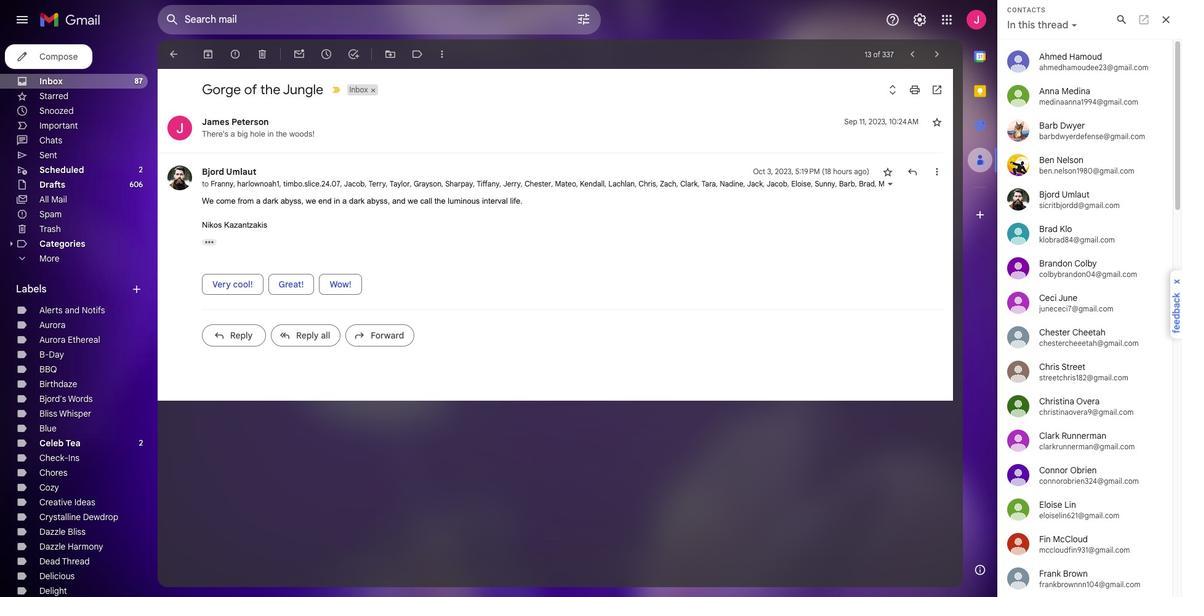 Task type: vqa. For each thing, say whether or not it's contained in the screenshot.
Kendall
yes



Task type: locate. For each thing, give the bounding box(es) containing it.
0 vertical spatial of
[[873, 50, 880, 59]]

abyss, down terry
[[367, 196, 390, 206]]

bliss whisper link
[[39, 408, 91, 419]]

compose button
[[5, 44, 93, 69]]

oct
[[753, 167, 765, 176]]

dazzle harmony link
[[39, 541, 103, 552]]

1 , from the left
[[233, 179, 235, 188]]

1 horizontal spatial of
[[873, 50, 880, 59]]

jack
[[747, 179, 763, 188]]

scheduled
[[39, 164, 84, 175]]

1 vertical spatial not starred checkbox
[[882, 166, 894, 178]]

blue
[[39, 423, 57, 434]]

check-ins
[[39, 452, 79, 464]]

0 vertical spatial not starred checkbox
[[931, 116, 943, 128]]

2 reply from the left
[[296, 330, 319, 341]]

archive image
[[202, 48, 214, 60]]

of right 13
[[873, 50, 880, 59]]

tiffany
[[477, 179, 499, 188]]

inbox inside labels navigation
[[39, 76, 63, 87]]

b-day
[[39, 349, 64, 360]]

2023, right 3, on the right
[[775, 167, 793, 176]]

1 horizontal spatial jacob
[[767, 179, 787, 188]]

cool!
[[233, 279, 253, 290]]

aurora ethereal link
[[39, 334, 100, 345]]

abyss,
[[280, 196, 304, 206], [367, 196, 390, 206]]

3 , from the left
[[340, 179, 342, 188]]

0 horizontal spatial bliss
[[39, 408, 57, 419]]

0 horizontal spatial abyss,
[[280, 196, 304, 206]]

bbq link
[[39, 364, 57, 375]]

james
[[202, 116, 229, 127]]

2023, inside sep 11, 2023, 10:24 am cell
[[869, 117, 887, 126]]

move to image
[[384, 48, 396, 60]]

scheduled link
[[39, 164, 84, 175]]

reply
[[230, 330, 253, 341], [296, 330, 319, 341]]

support image
[[885, 12, 900, 27]]

interval
[[482, 196, 508, 206]]

22 , from the left
[[811, 179, 813, 188]]

dazzle
[[39, 526, 66, 537], [39, 541, 66, 552]]

1 horizontal spatial not starred checkbox
[[931, 116, 943, 128]]

delight
[[39, 585, 67, 597]]

a left the big
[[231, 129, 235, 139]]

0 horizontal spatial we
[[306, 196, 316, 206]]

aurora down the alerts
[[39, 320, 66, 331]]

aurora down aurora link
[[39, 334, 66, 345]]

0 vertical spatial in
[[268, 129, 274, 139]]

aurora for aurora ethereal
[[39, 334, 66, 345]]

more
[[39, 253, 59, 264]]

nikos
[[202, 220, 222, 230]]

1 vertical spatial the
[[276, 129, 287, 139]]

franny
[[211, 179, 233, 188]]

26 , from the left
[[894, 179, 896, 188]]

alerts
[[39, 305, 63, 316]]

87
[[135, 76, 143, 86]]

we left 'call'
[[408, 196, 418, 206]]

more button
[[0, 251, 148, 266]]

not starred checkbox right '10:24 am'
[[931, 116, 943, 128]]

the left woods!
[[276, 129, 287, 139]]

0 horizontal spatial 2023,
[[775, 167, 793, 176]]

inbox up 'starred'
[[39, 76, 63, 87]]

1 vertical spatial of
[[244, 81, 257, 98]]

report spam image
[[229, 48, 241, 60]]

1 vertical spatial in
[[334, 196, 340, 206]]

1 vertical spatial and
[[65, 305, 80, 316]]

1 horizontal spatial inbox
[[349, 85, 368, 94]]

thread
[[62, 556, 90, 567]]

1 horizontal spatial bliss
[[68, 526, 86, 537]]

and inside labels navigation
[[65, 305, 80, 316]]

23 , from the left
[[835, 179, 837, 188]]

a right "end"
[[342, 196, 347, 206]]

dazzle up dead
[[39, 541, 66, 552]]

12 , from the left
[[576, 179, 578, 188]]

snooze image
[[320, 48, 332, 60]]

bliss down crystalline dewdrop
[[68, 526, 86, 537]]

categories link
[[39, 238, 85, 249]]

oct 3, 2023, 5:19 pm (18 hours ago) cell
[[753, 166, 869, 178]]

dark right "end"
[[349, 196, 365, 206]]

0 horizontal spatial reply
[[230, 330, 253, 341]]

0 horizontal spatial jacob
[[344, 179, 365, 188]]

forward link
[[346, 324, 415, 346]]

inbox inside 'inbox' button
[[349, 85, 368, 94]]

the right 'call'
[[434, 196, 446, 206]]

1 horizontal spatial in
[[334, 196, 340, 206]]

we left "end"
[[306, 196, 316, 206]]

25 , from the left
[[875, 179, 877, 188]]

show details image
[[886, 180, 894, 188]]

9 , from the left
[[499, 179, 501, 188]]

bliss
[[39, 408, 57, 419], [68, 526, 86, 537]]

in right hole at the left top of the page
[[268, 129, 274, 139]]

1 horizontal spatial 2023,
[[869, 117, 887, 126]]

dead thread link
[[39, 556, 90, 567]]

very
[[212, 279, 231, 290]]

bjord's words
[[39, 393, 93, 404]]

0 horizontal spatial and
[[65, 305, 80, 316]]

inbox
[[39, 76, 63, 87], [349, 85, 368, 94]]

list
[[158, 103, 1182, 356]]

19 , from the left
[[743, 179, 745, 188]]

eloise
[[791, 179, 811, 188]]

1 2 from the top
[[139, 165, 143, 174]]

1 horizontal spatial reply
[[296, 330, 319, 341]]

2023, inside oct 3, 2023, 5:19 pm (18 hours ago) cell
[[775, 167, 793, 176]]

bjord
[[202, 166, 224, 177]]

important link
[[39, 120, 78, 131]]

side panel section
[[963, 39, 997, 587]]

dazzle bliss
[[39, 526, 86, 537]]

0 horizontal spatial a
[[231, 129, 235, 139]]

2 for scheduled
[[139, 165, 143, 174]]

celeb
[[39, 438, 64, 449]]

trash link
[[39, 223, 61, 235]]

harlownoah1
[[237, 179, 279, 188]]

Not starred checkbox
[[931, 116, 943, 128], [882, 166, 894, 178]]

10 , from the left
[[521, 179, 523, 188]]

ins
[[68, 452, 79, 464]]

kazantzakis
[[224, 220, 267, 230]]

0 horizontal spatial dark
[[263, 196, 278, 206]]

trash
[[39, 223, 61, 235]]

crystalline dewdrop
[[39, 512, 118, 523]]

inbox down add to tasks image
[[349, 85, 368, 94]]

mail
[[51, 194, 67, 205]]

None search field
[[158, 5, 601, 34]]

1 dazzle from the top
[[39, 526, 66, 537]]

brad
[[859, 179, 875, 188]]

all
[[321, 330, 330, 341]]

peterson
[[232, 116, 269, 127]]

reply left the all
[[296, 330, 319, 341]]

0 horizontal spatial of
[[244, 81, 257, 98]]

abyss, down timbo.slice.24.07
[[280, 196, 304, 206]]

very cool!
[[212, 279, 253, 290]]

delicious link
[[39, 571, 75, 582]]

2023, right 11,
[[869, 117, 887, 126]]

tab list
[[963, 39, 997, 553]]

in
[[268, 129, 274, 139], [334, 196, 340, 206]]

sep
[[844, 117, 857, 126]]

a right from
[[256, 196, 260, 206]]

gmail image
[[39, 7, 107, 32]]

tara
[[701, 179, 716, 188]]

1 abyss, from the left
[[280, 196, 304, 206]]

call
[[420, 196, 432, 206]]

2 2 from the top
[[139, 438, 143, 448]]

1 horizontal spatial a
[[256, 196, 260, 206]]

1 vertical spatial aurora
[[39, 334, 66, 345]]

1 horizontal spatial abyss,
[[367, 196, 390, 206]]

not starred image
[[931, 116, 943, 128]]

0 vertical spatial 2023,
[[869, 117, 887, 126]]

20 , from the left
[[763, 179, 765, 188]]

0 vertical spatial and
[[392, 196, 406, 206]]

30 , from the left
[[1027, 179, 1031, 188]]

bliss up blue link
[[39, 408, 57, 419]]

aurora ethereal
[[39, 334, 100, 345]]

1 vertical spatial bliss
[[68, 526, 86, 537]]

ethereal
[[68, 334, 100, 345]]

and down the "taylor"
[[392, 196, 406, 206]]

1 reply from the left
[[230, 330, 253, 341]]

21 , from the left
[[787, 179, 789, 188]]

search mail image
[[161, 9, 183, 31]]

1 vertical spatial 2023,
[[775, 167, 793, 176]]

2023, for 10:24 am
[[869, 117, 887, 126]]

sep 11, 2023, 10:24 am
[[844, 117, 919, 126]]

1 horizontal spatial we
[[408, 196, 418, 206]]

1 jacob from the left
[[344, 179, 365, 188]]

1 aurora from the top
[[39, 320, 66, 331]]

1 horizontal spatial dark
[[349, 196, 365, 206]]

0 horizontal spatial inbox
[[39, 76, 63, 87]]

reply down 'cool!'
[[230, 330, 253, 341]]

sunny
[[815, 179, 835, 188]]

17 , from the left
[[698, 179, 700, 188]]

0 horizontal spatial not starred checkbox
[[882, 166, 894, 178]]

jungle
[[283, 81, 324, 98]]

1 horizontal spatial and
[[392, 196, 406, 206]]

and down labels heading
[[65, 305, 80, 316]]

1 vertical spatial dazzle
[[39, 541, 66, 552]]

0 vertical spatial the
[[260, 81, 281, 98]]

0 vertical spatial 2
[[139, 165, 143, 174]]

reply all
[[296, 330, 330, 341]]

there's a big hole in the woods!
[[202, 129, 315, 139]]

2 aurora from the top
[[39, 334, 66, 345]]

dead
[[39, 556, 60, 567]]

in right "end"
[[334, 196, 340, 206]]

great! button
[[268, 274, 314, 295]]

inbox for inbox link at the left of page
[[39, 76, 63, 87]]

drafts link
[[39, 179, 65, 190]]

2 for celeb tea
[[139, 438, 143, 448]]

starred
[[39, 90, 68, 102]]

1 vertical spatial 2
[[139, 438, 143, 448]]

7 , from the left
[[441, 179, 443, 188]]

snoozed link
[[39, 105, 74, 116]]

inbox link
[[39, 76, 63, 87]]

not starred checkbox up mike
[[882, 166, 894, 178]]

0 horizontal spatial in
[[268, 129, 274, 139]]

dark down harlownoah1
[[263, 196, 278, 206]]

jacob down 3, on the right
[[767, 179, 787, 188]]

birthdaze
[[39, 379, 77, 390]]

jacob up "we come from a dark abyss, we end in a dark abyss, and we call the luminous interval life." on the top left of the page
[[344, 179, 365, 188]]

0 vertical spatial aurora
[[39, 320, 66, 331]]

of right gorge at top left
[[244, 81, 257, 98]]

dazzle down crystalline
[[39, 526, 66, 537]]

cozy link
[[39, 482, 59, 493]]

and inside list
[[392, 196, 406, 206]]

the left jungle
[[260, 81, 281, 98]]

the
[[260, 81, 281, 98], [276, 129, 287, 139], [434, 196, 446, 206]]

2 dazzle from the top
[[39, 541, 66, 552]]

16 , from the left
[[676, 179, 678, 188]]

hole
[[250, 129, 265, 139]]

zach
[[660, 179, 676, 188]]

0 vertical spatial dazzle
[[39, 526, 66, 537]]

sep 11, 2023, 10:24 am cell
[[844, 116, 919, 128]]

1 we from the left
[[306, 196, 316, 206]]



Task type: describe. For each thing, give the bounding box(es) containing it.
2023, for 5:19 pm
[[775, 167, 793, 176]]

dazzle for dazzle harmony
[[39, 541, 66, 552]]

reply all link
[[271, 324, 341, 346]]

29 , from the left
[[1011, 179, 1015, 188]]

13 of 337
[[865, 50, 894, 59]]

8 , from the left
[[473, 179, 475, 188]]

nadine
[[720, 179, 743, 188]]

alerts and notifs
[[39, 305, 105, 316]]

5 , from the left
[[386, 179, 388, 188]]

add to tasks image
[[347, 48, 360, 60]]

forward
[[371, 330, 404, 341]]

from
[[238, 196, 254, 206]]

33 , from the left
[[1180, 179, 1182, 188]]

jerry
[[503, 179, 521, 188]]

creative ideas
[[39, 497, 95, 508]]

of for 13
[[873, 50, 880, 59]]

reply link
[[202, 324, 266, 346]]

bbq
[[39, 364, 57, 375]]

show trimmed content image
[[202, 239, 217, 245]]

2 , from the left
[[279, 179, 281, 188]]

bjord's
[[39, 393, 66, 404]]

10:24 am
[[889, 117, 919, 126]]

categories
[[39, 238, 85, 249]]

13
[[865, 50, 871, 59]]

18 , from the left
[[716, 179, 718, 188]]

15 , from the left
[[656, 179, 658, 188]]

very cool! button
[[202, 274, 263, 295]]

not starred checkbox for sep 11, 2023, 10:24 am
[[931, 116, 943, 128]]

b-
[[39, 349, 49, 360]]

crystalline
[[39, 512, 81, 523]]

6 , from the left
[[410, 179, 412, 188]]

337
[[882, 50, 894, 59]]

all
[[39, 194, 49, 205]]

starred link
[[39, 90, 68, 102]]

b-day link
[[39, 349, 64, 360]]

labels heading
[[16, 283, 131, 296]]

advanced search options image
[[571, 7, 596, 31]]

chris
[[639, 179, 656, 188]]

reply for reply all
[[296, 330, 319, 341]]

we
[[202, 196, 214, 206]]

dead thread
[[39, 556, 90, 567]]

sent link
[[39, 150, 57, 161]]

aurora for aurora link
[[39, 320, 66, 331]]

settings image
[[912, 12, 927, 27]]

great!
[[279, 279, 304, 290]]

important
[[39, 120, 78, 131]]

blue link
[[39, 423, 57, 434]]

umlaut
[[226, 166, 256, 177]]

chores link
[[39, 467, 67, 478]]

list containing james peterson
[[158, 103, 1182, 356]]

creative ideas link
[[39, 497, 95, 508]]

harmony
[[68, 541, 103, 552]]

timbo.slice.24.07
[[283, 179, 340, 188]]

4 , from the left
[[365, 179, 367, 188]]

bjord umlaut
[[202, 166, 256, 177]]

2 abyss, from the left
[[367, 196, 390, 206]]

14 , from the left
[[635, 179, 637, 188]]

dewdrop
[[83, 512, 118, 523]]

28 , from the left
[[997, 179, 1001, 188]]

reply for reply
[[230, 330, 253, 341]]

main menu image
[[15, 12, 30, 27]]

back to inbox image
[[167, 48, 180, 60]]

hours
[[833, 167, 852, 176]]

24 , from the left
[[855, 179, 857, 188]]

chats
[[39, 135, 62, 146]]

chores
[[39, 467, 67, 478]]

sharpay
[[445, 179, 473, 188]]

1 dark from the left
[[263, 196, 278, 206]]

3,
[[767, 167, 773, 176]]

31 , from the left
[[1046, 179, 1049, 188]]

terry
[[369, 179, 386, 188]]

alerts and notifs link
[[39, 305, 105, 316]]

chester
[[525, 179, 551, 188]]

mike
[[879, 179, 894, 188]]

barb
[[839, 179, 855, 188]]

labels navigation
[[0, 39, 158, 597]]

dazzle harmony
[[39, 541, 103, 552]]

more image
[[436, 48, 448, 60]]

whisper
[[59, 408, 91, 419]]

check-
[[39, 452, 68, 464]]

2 vertical spatial the
[[434, 196, 446, 206]]

32 , from the left
[[1074, 179, 1078, 188]]

aurora link
[[39, 320, 66, 331]]

not starred image
[[882, 166, 894, 178]]

of for gorge
[[244, 81, 257, 98]]

2 horizontal spatial a
[[342, 196, 347, 206]]

we come from a dark abyss, we end in a dark abyss, and we call the luminous interval life.
[[202, 196, 523, 206]]

nikos kazantzakis
[[202, 220, 267, 230]]

13 , from the left
[[605, 179, 607, 188]]

Search mail text field
[[185, 14, 542, 26]]

taylor
[[390, 179, 410, 188]]

cozy
[[39, 482, 59, 493]]

james peterson
[[202, 116, 269, 127]]

11,
[[859, 117, 867, 126]]

2 we from the left
[[408, 196, 418, 206]]

to franny , harlownoah1 , timbo.slice.24.07 , jacob , terry , taylor , grayson , sharpay , tiffany , jerry , chester , mateo , kendall , lachlan , chris , zach , clark , tara , nadine , jack , jacob , eloise , sunny , barb , brad , mike ,
[[202, 179, 898, 188]]

to
[[202, 179, 209, 188]]

compose
[[39, 51, 78, 62]]

not starred checkbox for oct 3, 2023, 5:19 pm (18 hours ago)
[[882, 166, 894, 178]]

labels image
[[411, 48, 424, 60]]

2 dark from the left
[[349, 196, 365, 206]]

27 , from the left
[[976, 179, 980, 188]]

delete image
[[256, 48, 268, 60]]

woods!
[[289, 129, 315, 139]]

dazzle for dazzle bliss
[[39, 526, 66, 537]]

oct 3, 2023, 5:19 pm (18 hours ago)
[[753, 167, 869, 176]]

tea
[[66, 438, 81, 449]]

0 vertical spatial bliss
[[39, 408, 57, 419]]

spam link
[[39, 209, 62, 220]]

big
[[237, 129, 248, 139]]

mateo
[[555, 179, 576, 188]]

spam
[[39, 209, 62, 220]]

life.
[[510, 196, 523, 206]]

clark
[[680, 179, 698, 188]]

lachlan
[[608, 179, 635, 188]]

2 jacob from the left
[[767, 179, 787, 188]]

11 , from the left
[[551, 179, 553, 188]]

all mail
[[39, 194, 67, 205]]

end
[[318, 196, 332, 206]]

snoozed
[[39, 105, 74, 116]]

inbox for 'inbox' button
[[349, 85, 368, 94]]

ideas
[[74, 497, 95, 508]]



